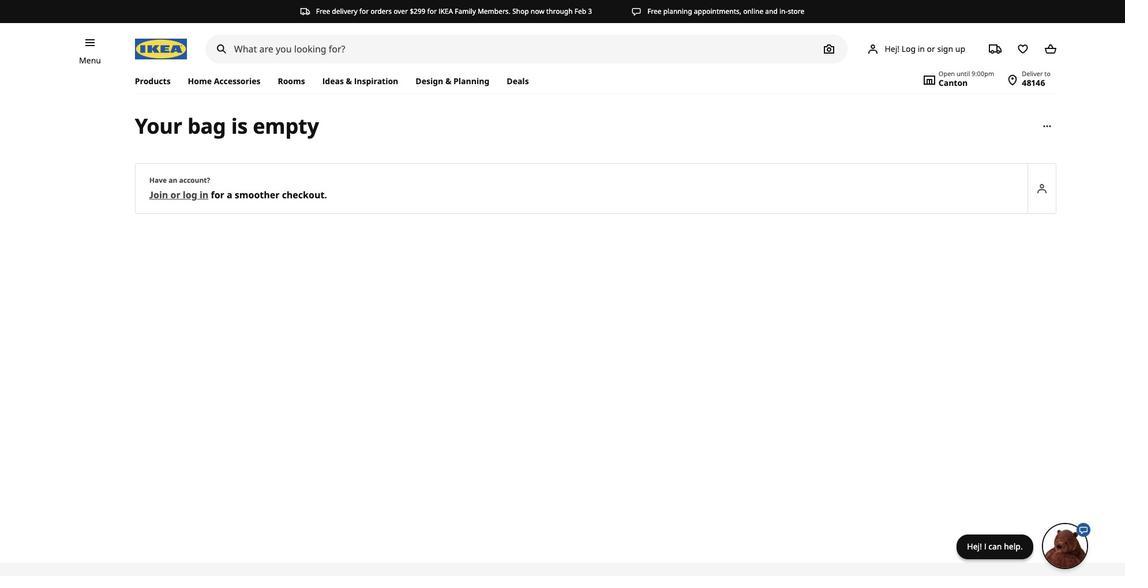 Task type: locate. For each thing, give the bounding box(es) containing it.
canton
[[939, 77, 968, 88]]

hej! left i
[[968, 541, 982, 552]]

0 vertical spatial in
[[918, 43, 925, 54]]

have
[[149, 175, 167, 185]]

account?
[[179, 175, 210, 185]]

1 vertical spatial or
[[171, 189, 180, 201]]

help.
[[1004, 541, 1023, 552]]

or left log at the top
[[171, 189, 180, 201]]

0 horizontal spatial hej!
[[885, 43, 900, 54]]

home accessories link
[[179, 69, 269, 94]]

over
[[394, 6, 408, 16]]

or left sign
[[927, 43, 936, 54]]

a
[[227, 189, 232, 201]]

0 horizontal spatial for
[[211, 189, 224, 201]]

0 horizontal spatial &
[[346, 76, 352, 87]]

your
[[135, 112, 182, 140]]

orders
[[371, 6, 392, 16]]

online
[[744, 6, 764, 16]]

in right log at the top
[[200, 189, 209, 201]]

home accessories
[[188, 76, 261, 87]]

shop
[[513, 6, 529, 16]]

design
[[416, 76, 443, 87]]

2 free from the left
[[648, 6, 662, 16]]

is
[[231, 112, 248, 140]]

1 vertical spatial hej!
[[968, 541, 982, 552]]

& right design
[[446, 76, 452, 87]]

hej! inside button
[[968, 541, 982, 552]]

hej!
[[885, 43, 900, 54], [968, 541, 982, 552]]

family
[[455, 6, 476, 16]]

join or log in link
[[149, 189, 209, 201]]

or inside have an account? join or log in for a smoother checkout.
[[171, 189, 180, 201]]

for left ikea on the top left of the page
[[427, 6, 437, 16]]

free left delivery
[[316, 6, 330, 16]]

1 free from the left
[[316, 6, 330, 16]]

hej! log in or sign up link
[[853, 38, 980, 61]]

bag
[[188, 112, 226, 140]]

& for design
[[446, 76, 452, 87]]

deals link
[[498, 69, 538, 94]]

now
[[531, 6, 545, 16]]

0 vertical spatial or
[[927, 43, 936, 54]]

for inside have an account? join or log in for a smoother checkout.
[[211, 189, 224, 201]]

0 vertical spatial hej!
[[885, 43, 900, 54]]

join
[[149, 189, 168, 201]]

have an account? join or log in for a smoother checkout.
[[149, 175, 327, 201]]

planning
[[664, 6, 693, 16]]

members.
[[478, 6, 511, 16]]

0 horizontal spatial or
[[171, 189, 180, 201]]

free planning appointments, online and in-store
[[648, 6, 805, 16]]

1 vertical spatial in
[[200, 189, 209, 201]]

inspiration
[[354, 76, 398, 87]]

free
[[316, 6, 330, 16], [648, 6, 662, 16]]

None search field
[[205, 35, 848, 63]]

1 & from the left
[[346, 76, 352, 87]]

log
[[183, 189, 197, 201]]

&
[[346, 76, 352, 87], [446, 76, 452, 87]]

deliver to 48146
[[1022, 69, 1051, 88]]

design & planning
[[416, 76, 490, 87]]

products link
[[135, 69, 179, 94]]

menu
[[79, 55, 101, 66]]

hej! log in or sign up
[[885, 43, 966, 54]]

1 horizontal spatial hej!
[[968, 541, 982, 552]]

empty
[[253, 112, 319, 140]]

log
[[902, 43, 916, 54]]

open until 9:00pm canton
[[939, 69, 995, 88]]

1 horizontal spatial for
[[359, 6, 369, 16]]

Search by product text field
[[205, 35, 848, 63]]

0 horizontal spatial in
[[200, 189, 209, 201]]

0 horizontal spatial free
[[316, 6, 330, 16]]

free left planning
[[648, 6, 662, 16]]

9:00pm
[[972, 69, 995, 78]]

for left orders
[[359, 6, 369, 16]]

2 horizontal spatial for
[[427, 6, 437, 16]]

in right log
[[918, 43, 925, 54]]

& right ideas
[[346, 76, 352, 87]]

can
[[989, 541, 1002, 552]]

1 horizontal spatial &
[[446, 76, 452, 87]]

feb
[[575, 6, 587, 16]]

for
[[359, 6, 369, 16], [427, 6, 437, 16], [211, 189, 224, 201]]

deliver
[[1022, 69, 1043, 78]]

for left "a"
[[211, 189, 224, 201]]

1 horizontal spatial in
[[918, 43, 925, 54]]

hej! left log
[[885, 43, 900, 54]]

through
[[546, 6, 573, 16]]

or
[[927, 43, 936, 54], [171, 189, 180, 201]]

2 & from the left
[[446, 76, 452, 87]]

1 horizontal spatial free
[[648, 6, 662, 16]]

ikea
[[439, 6, 453, 16]]

checkout.
[[282, 189, 327, 201]]

in
[[918, 43, 925, 54], [200, 189, 209, 201]]

free planning appointments, online and in-store link
[[632, 6, 805, 17]]

menu button
[[79, 54, 101, 67]]



Task type: describe. For each thing, give the bounding box(es) containing it.
your bag is empty
[[135, 112, 319, 140]]

delivery
[[332, 6, 358, 16]]

rooms link
[[269, 69, 314, 94]]

i
[[985, 541, 987, 552]]

ikea logotype, go to start page image
[[135, 39, 187, 59]]

hej! for hej! i can help.
[[968, 541, 982, 552]]

an
[[169, 175, 177, 185]]

& for ideas
[[346, 76, 352, 87]]

in inside have an account? join or log in for a smoother checkout.
[[200, 189, 209, 201]]

48146
[[1022, 77, 1046, 88]]

free delivery for orders over $299 for ikea family members. shop now through feb 3 link
[[300, 6, 592, 17]]

smoother
[[235, 189, 280, 201]]

3
[[588, 6, 592, 16]]

hej! i can help.
[[968, 541, 1023, 552]]

in-
[[780, 6, 788, 16]]

appointments,
[[694, 6, 742, 16]]

sign
[[938, 43, 954, 54]]

open
[[939, 69, 955, 78]]

free for free delivery for orders over $299 for ikea family members. shop now through feb 3
[[316, 6, 330, 16]]

up
[[956, 43, 966, 54]]

hej! for hej! log in or sign up
[[885, 43, 900, 54]]

free delivery for orders over $299 for ikea family members. shop now through feb 3
[[316, 6, 592, 16]]

home
[[188, 76, 212, 87]]

to
[[1045, 69, 1051, 78]]

ideas & inspiration
[[322, 76, 398, 87]]

products
[[135, 76, 171, 87]]

accessories
[[214, 76, 261, 87]]

hej! i can help. button
[[957, 523, 1091, 570]]

free for free planning appointments, online and in-store
[[648, 6, 662, 16]]

store
[[788, 6, 805, 16]]

$299
[[410, 6, 426, 16]]

planning
[[454, 76, 490, 87]]

design & planning link
[[407, 69, 498, 94]]

deals
[[507, 76, 529, 87]]

and
[[766, 6, 778, 16]]

ideas & inspiration link
[[314, 69, 407, 94]]

rooms
[[278, 76, 305, 87]]

until
[[957, 69, 970, 78]]

ideas
[[322, 76, 344, 87]]

1 horizontal spatial or
[[927, 43, 936, 54]]



Task type: vqa. For each thing, say whether or not it's contained in the screenshot.
HELP.
yes



